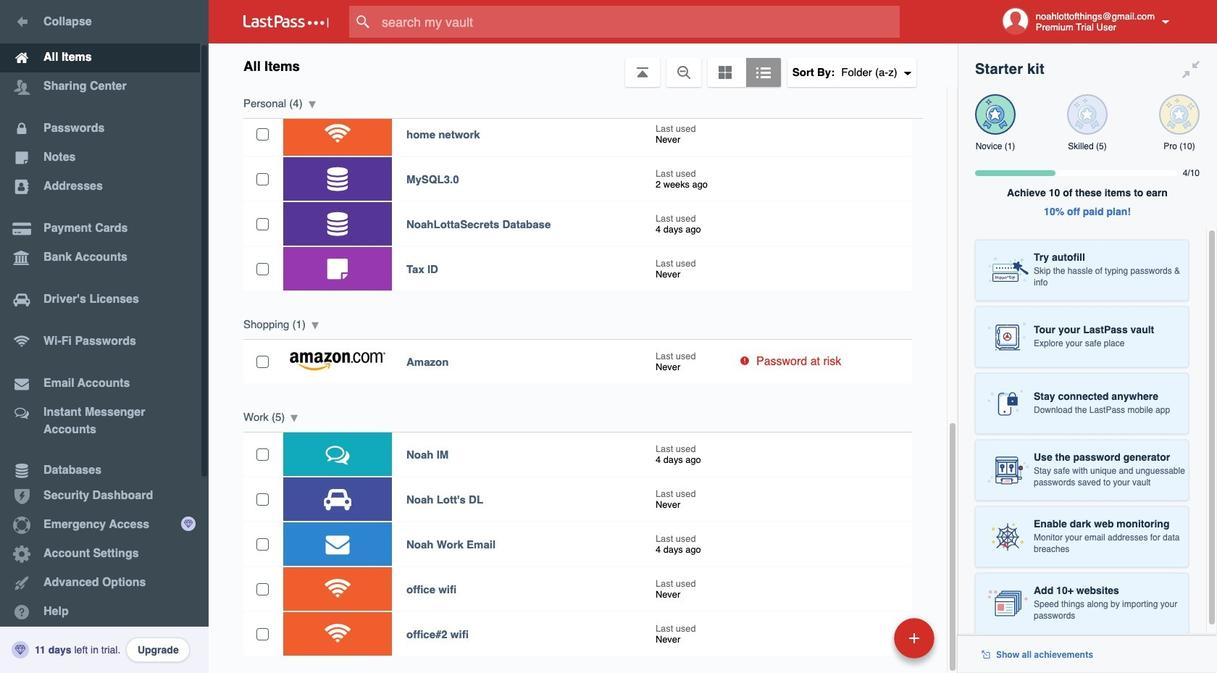 Task type: vqa. For each thing, say whether or not it's contained in the screenshot.
dialog
no



Task type: describe. For each thing, give the bounding box(es) containing it.
lastpass image
[[244, 15, 329, 28]]

search my vault text field
[[349, 6, 929, 38]]

main navigation navigation
[[0, 0, 209, 673]]



Task type: locate. For each thing, give the bounding box(es) containing it.
new item element
[[795, 618, 940, 659]]

new item navigation
[[795, 614, 944, 673]]

Search search field
[[349, 6, 929, 38]]

vault options navigation
[[209, 43, 958, 87]]



